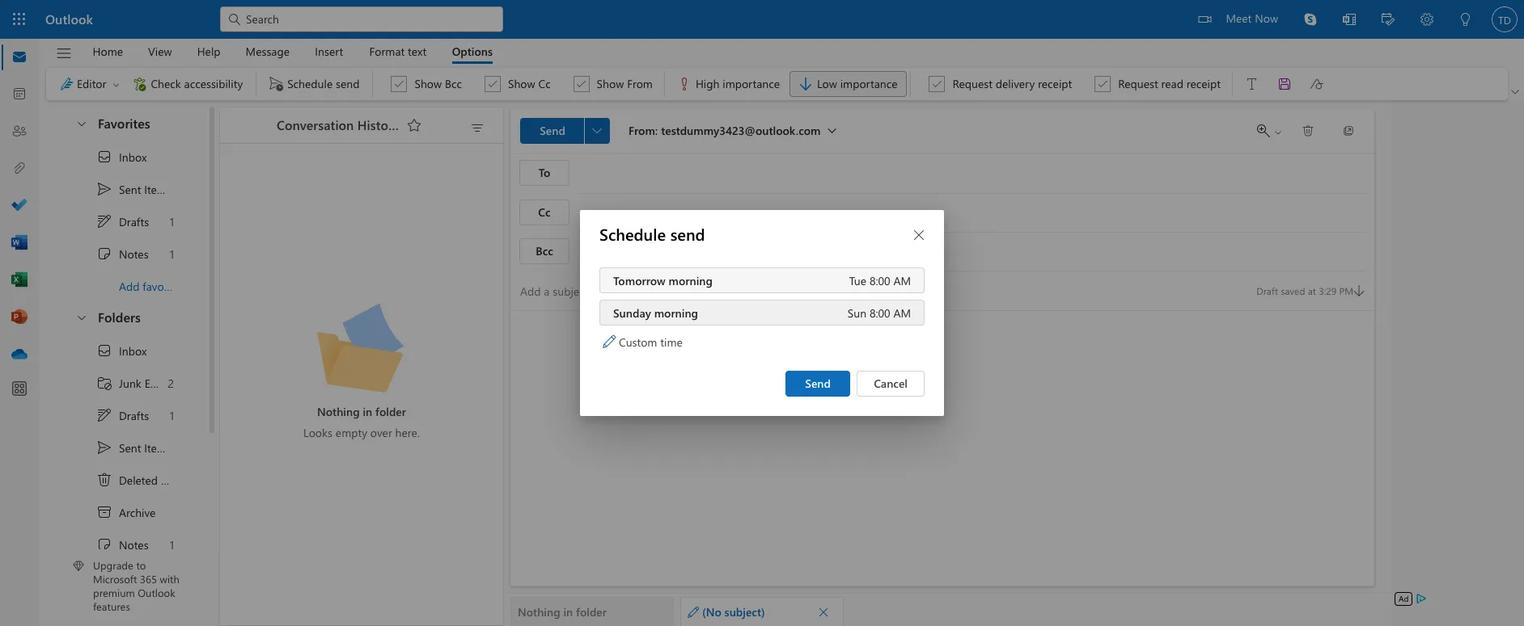 Task type: describe. For each thing, give the bounding box(es) containing it.

[[828, 127, 836, 135]]


[[96, 375, 112, 392]]

bcc inside 'button'
[[536, 243, 553, 259]]

with
[[160, 573, 179, 587]]

show for show from
[[597, 76, 624, 91]]

people image
[[11, 124, 28, 140]]

upgrade to microsoft 365 with premium outlook features
[[93, 559, 179, 614]]

2  tree item from the top
[[59, 335, 189, 367]]

Message body, press Alt+F10 to exit text field
[[520, 324, 1365, 549]]

message list section
[[220, 104, 503, 626]]

 high importance
[[676, 76, 780, 92]]

more apps image
[[11, 382, 28, 398]]

 for (no
[[688, 607, 699, 618]]


[[268, 76, 284, 92]]

tree containing 
[[59, 335, 189, 626]]

2 1 from the top
[[170, 246, 174, 262]]

draft saved at 3:29 pm 
[[1256, 284, 1365, 297]]

8:00 for sun
[[869, 305, 890, 321]]

powerpoint image
[[11, 310, 28, 326]]

Bcc text field
[[578, 243, 1365, 261]]

Add a subject text field
[[510, 278, 1242, 304]]

 for second  tree item from the top
[[96, 343, 112, 359]]

:
[[655, 123, 658, 138]]

nothing in folder button
[[510, 598, 674, 627]]

 deleted items
[[96, 472, 188, 489]]

testdummy3423@outlook.com button
[[661, 123, 821, 138]]


[[1309, 76, 1325, 92]]

outlook inside upgrade to microsoft 365 with premium outlook features
[[138, 587, 175, 600]]

 sent items inside favorites tree
[[96, 181, 171, 197]]

in for nothing in folder looks empty over here.
[[363, 404, 372, 419]]

message button
[[233, 39, 302, 64]]

schedule send
[[599, 223, 705, 245]]

premium
[[93, 587, 135, 600]]

calendar image
[[11, 87, 28, 103]]

favorites
[[98, 115, 150, 132]]

history
[[357, 116, 400, 133]]

deleted
[[119, 473, 158, 488]]

tomorrow morning
[[613, 273, 713, 288]]

 for 1st  tree item from the top of the schedule send application
[[96, 149, 112, 165]]

 custom time
[[603, 334, 683, 350]]


[[96, 505, 112, 521]]

 button
[[48, 40, 80, 67]]

morning for tomorrow morning
[[669, 273, 713, 288]]


[[1244, 76, 1260, 92]]

 (no subject)
[[688, 605, 765, 620]]

ad
[[1399, 594, 1409, 605]]


[[406, 117, 422, 133]]

meet
[[1226, 11, 1252, 26]]

 inside tree
[[96, 440, 112, 456]]

request read receipt
[[1118, 76, 1221, 91]]

cancel button
[[857, 371, 925, 397]]

show cc
[[508, 76, 551, 91]]

sun 8:00 am
[[848, 305, 911, 321]]

3 1 from the top
[[170, 408, 174, 423]]

send
[[805, 376, 831, 392]]

 button
[[1268, 71, 1301, 97]]

 notes inside favorites tree
[[96, 246, 149, 262]]

reading pane main content
[[504, 101, 1391, 627]]

sent inside favorites tree
[[119, 182, 141, 197]]

show from
[[597, 76, 653, 91]]

over
[[370, 425, 392, 440]]

to button
[[519, 160, 569, 186]]

folders tree item
[[59, 303, 189, 335]]

home button
[[80, 39, 135, 64]]

 tree item
[[59, 497, 189, 529]]

 for request read receipt
[[1097, 78, 1108, 90]]

archive
[[119, 505, 156, 521]]

empty
[[336, 425, 367, 440]]

schedule send application
[[0, 0, 1524, 627]]

1  tree item from the top
[[59, 238, 189, 270]]

receipt for request read receipt
[[1187, 76, 1221, 91]]


[[798, 76, 814, 92]]

schedule inside the  schedule send
[[287, 76, 333, 91]]

junk
[[119, 376, 141, 391]]

am for sun 8:00 am
[[893, 305, 911, 321]]

email
[[144, 376, 171, 391]]

am for tue 8:00 am
[[893, 273, 911, 288]]

 low importance
[[798, 76, 897, 92]]

sunday morning
[[613, 305, 698, 321]]

 inside  
[[1273, 128, 1283, 138]]

view button
[[136, 39, 184, 64]]

 button for favorites
[[67, 108, 95, 138]]

excel image
[[11, 273, 28, 289]]

left-rail-appbar navigation
[[3, 39, 36, 374]]

favorite
[[143, 279, 180, 294]]

nothing in folder looks empty over here.
[[303, 404, 420, 440]]

inbox for second  tree item from the top
[[119, 343, 147, 359]]

insert button
[[303, 39, 355, 64]]

send inside the  schedule send
[[336, 76, 360, 91]]

 drafts for 2nd  tree item from the bottom
[[96, 214, 149, 230]]

show fields group
[[377, 68, 661, 100]]

now
[[1255, 11, 1278, 26]]

help
[[197, 43, 220, 59]]

subject)
[[724, 605, 765, 620]]

message
[[246, 43, 290, 59]]

premium features image
[[73, 562, 84, 573]]

format text
[[369, 43, 426, 59]]

bcc button
[[519, 239, 569, 265]]

1  tree item from the top
[[59, 141, 189, 173]]

set your advertising preferences image
[[1415, 593, 1428, 606]]

nothing in folder
[[518, 605, 607, 620]]

home
[[93, 43, 123, 59]]

folders
[[98, 309, 141, 326]]

view
[[148, 43, 172, 59]]

1  tree item from the top
[[59, 173, 189, 205]]

favorites tree item
[[59, 108, 189, 141]]

request delivery receipt
[[952, 76, 1072, 91]]

from inside reading pane main content
[[629, 123, 655, 138]]

2  from the top
[[96, 537, 112, 553]]

cc button
[[519, 200, 569, 226]]

 for request delivery receipt
[[931, 78, 943, 90]]

 button
[[401, 112, 427, 138]]

4 1 from the top
[[170, 538, 174, 553]]

microsoft
[[93, 573, 137, 587]]

options
[[452, 43, 493, 59]]

 schedule send
[[268, 76, 360, 92]]

low
[[817, 76, 837, 91]]

time
[[660, 334, 683, 350]]


[[1198, 13, 1211, 26]]

proofing group
[[49, 68, 253, 100]]

 for favorites
[[75, 117, 88, 130]]

morning for sunday morning
[[654, 305, 698, 321]]

accessibility
[[184, 76, 243, 91]]

notes for second  tree item from the top
[[119, 538, 149, 553]]

add favorite tree item
[[59, 270, 189, 303]]

drafts for 2nd  tree item from the bottom
[[119, 214, 149, 229]]

request for request read receipt
[[1118, 76, 1158, 91]]

features
[[93, 600, 130, 614]]

upgrade
[[93, 559, 133, 573]]

 inside schedule send "document"
[[912, 229, 925, 242]]

 for  deleted items
[[96, 472, 112, 489]]

 archive
[[96, 505, 156, 521]]

2  tree item from the top
[[59, 400, 189, 432]]

to
[[538, 165, 550, 180]]

365
[[140, 573, 157, 587]]

 button
[[1292, 118, 1324, 144]]

conversation
[[277, 116, 354, 133]]

add favorite
[[119, 279, 180, 294]]

check
[[151, 76, 181, 91]]

send inside heading
[[670, 223, 705, 245]]

items inside  deleted items
[[161, 473, 188, 488]]

 for show from
[[576, 78, 587, 90]]

 for custom
[[603, 336, 616, 349]]

here.
[[395, 425, 420, 440]]

help button
[[185, 39, 233, 64]]

show for show bcc
[[415, 76, 442, 91]]

schedule send heading
[[580, 210, 944, 261]]



Task type: vqa. For each thing, say whether or not it's contained in the screenshot.
Tree Item within the  tree
no



Task type: locate. For each thing, give the bounding box(es) containing it.
2  sent items from the top
[[96, 440, 171, 456]]

2 sent from the top
[[119, 440, 141, 456]]

importance right low
[[840, 76, 897, 91]]

drafts for first  tree item from the bottom of the schedule send application
[[119, 408, 149, 423]]

1 vertical spatial 
[[96, 472, 112, 489]]

 down 
[[96, 408, 112, 424]]

0 vertical spatial  button
[[67, 108, 95, 138]]

0 horizontal spatial outlook
[[45, 11, 93, 28]]

tue
[[849, 273, 866, 288]]

 button
[[67, 108, 95, 138], [67, 303, 95, 332]]

items inside favorites tree
[[144, 182, 171, 197]]

receipt right read
[[1187, 76, 1221, 91]]

0 horizontal spatial schedule
[[287, 76, 333, 91]]

 left "folders"
[[75, 311, 88, 324]]

1 drafts from the top
[[119, 214, 149, 229]]

Cc text field
[[578, 204, 1365, 222]]

outlook up  button
[[45, 11, 93, 28]]

 down favorites tree item
[[96, 181, 112, 197]]

1  from the top
[[96, 149, 112, 165]]

0 vertical spatial  tree item
[[59, 238, 189, 270]]

nothing inside button
[[518, 605, 560, 620]]

options button
[[440, 39, 505, 64]]

items down favorites tree item
[[144, 182, 171, 197]]

1 notes from the top
[[119, 246, 149, 262]]

 tree item down  archive
[[59, 529, 189, 561]]

1 vertical spatial 
[[96, 440, 112, 456]]

 inside "folders" tree item
[[75, 311, 88, 324]]

conversation history heading
[[256, 108, 427, 143]]

 drafts down  tree item
[[96, 408, 149, 424]]

tomorrow
[[613, 273, 665, 288]]

 left favorites
[[75, 117, 88, 130]]

1 vertical spatial items
[[144, 440, 171, 456]]

1 vertical spatial send
[[670, 223, 705, 245]]

 down favorites tree item
[[96, 149, 112, 165]]

at
[[1308, 284, 1316, 297]]

2 8:00 from the top
[[869, 305, 890, 321]]

0 horizontal spatial nothing
[[317, 404, 360, 419]]

1 vertical spatial 8:00
[[869, 305, 890, 321]]

0 vertical spatial bcc
[[445, 76, 462, 91]]

1 vertical spatial  sent items
[[96, 440, 171, 456]]

 button right subject)
[[812, 601, 835, 624]]

conversation history 
[[277, 116, 422, 133]]

0 horizontal spatial folder
[[375, 404, 406, 419]]

 inside tree item
[[96, 472, 112, 489]]

 tree item up add favorite tree item
[[59, 205, 189, 238]]

 up 
[[96, 472, 112, 489]]

inbox down favorites tree item
[[119, 149, 147, 165]]

 up bcc text field
[[912, 229, 925, 242]]

1 vertical spatial 
[[96, 408, 112, 424]]

notes inside favorites tree
[[119, 246, 149, 262]]

 button
[[464, 116, 490, 139]]

 button
[[1301, 71, 1333, 97]]

2 notes from the top
[[119, 538, 149, 553]]

notes up 'to'
[[119, 538, 149, 553]]

1 vertical spatial from
[[629, 123, 655, 138]]

saved
[[1281, 284, 1305, 297]]

schedule right 
[[287, 76, 333, 91]]

 for 
[[1302, 125, 1315, 138]]

0 horizontal spatial send
[[336, 76, 360, 91]]

0 vertical spatial  drafts
[[96, 214, 149, 230]]

1 importance from the left
[[723, 76, 780, 91]]

 notes up add favorite tree item
[[96, 246, 149, 262]]

1 horizontal spatial bcc
[[536, 243, 553, 259]]

tab list containing home
[[80, 39, 505, 64]]

 tree item up the add
[[59, 238, 189, 270]]

 button
[[1332, 118, 1365, 144]]

1 am from the top
[[893, 273, 911, 288]]

1 horizontal spatial  button
[[906, 222, 932, 248]]

 drafts up add favorite tree item
[[96, 214, 149, 230]]

0 vertical spatial  tree item
[[59, 141, 189, 173]]

0 horizontal spatial receipt
[[1038, 76, 1072, 91]]

word image
[[11, 235, 28, 252]]

sunday
[[613, 305, 651, 321]]

nothing for nothing in folder looks empty over here.
[[317, 404, 360, 419]]

(no
[[702, 605, 721, 620]]

1  from the top
[[96, 181, 112, 197]]

receipt for request delivery receipt
[[1038, 76, 1072, 91]]

folder for nothing in folder looks empty over here.
[[375, 404, 406, 419]]

0 horizontal spatial in
[[363, 404, 372, 419]]

 right 
[[1273, 128, 1283, 138]]

0 vertical spatial drafts
[[119, 214, 149, 229]]

folder for nothing in folder
[[576, 605, 607, 620]]


[[912, 229, 925, 242], [818, 607, 829, 618]]

1 horizontal spatial 
[[1302, 125, 1315, 138]]

2 show from the left
[[508, 76, 535, 91]]


[[1342, 125, 1355, 138]]

2 receipt from the left
[[1187, 76, 1221, 91]]

1 horizontal spatial receipt
[[1187, 76, 1221, 91]]

 inside reading pane main content
[[818, 607, 829, 618]]

1 vertical spatial 
[[688, 607, 699, 618]]

send button
[[786, 371, 850, 397]]

1  from the left
[[394, 78, 405, 90]]

1 vertical spatial  inbox
[[96, 343, 147, 359]]

4  from the left
[[931, 78, 943, 90]]

1 vertical spatial schedule
[[599, 223, 666, 245]]

1 show from the left
[[415, 76, 442, 91]]

meet now
[[1226, 11, 1278, 26]]

2  button from the top
[[67, 303, 95, 332]]

 check accessibility
[[131, 76, 243, 92]]

from down show from
[[629, 123, 655, 138]]

 for first  tree item from the bottom of the schedule send application
[[96, 408, 112, 424]]

 inside button
[[1302, 125, 1315, 138]]

 sent items up deleted
[[96, 440, 171, 456]]


[[75, 117, 88, 130], [1273, 128, 1283, 138], [75, 311, 88, 324]]

 inbox inside favorites tree
[[96, 149, 147, 165]]

1 vertical spatial sent
[[119, 440, 141, 456]]

0 vertical spatial sent
[[119, 182, 141, 197]]

 button
[[906, 222, 932, 248], [812, 601, 835, 624]]

0 vertical spatial  inbox
[[96, 149, 147, 165]]

2  from the left
[[487, 78, 498, 90]]

 button left favorites
[[67, 108, 95, 138]]

folder inside nothing in folder button
[[576, 605, 607, 620]]

2 inbox from the top
[[119, 343, 147, 359]]

2  from the top
[[96, 343, 112, 359]]

2  drafts from the top
[[96, 408, 149, 424]]

to do image
[[11, 198, 28, 214]]

0 vertical spatial cc
[[538, 76, 551, 91]]

importance inside  high importance
[[723, 76, 780, 91]]

outlook inside banner
[[45, 11, 93, 28]]

 drafts inside favorites tree
[[96, 214, 149, 230]]

pm
[[1339, 284, 1353, 297]]

receipt right delivery
[[1038, 76, 1072, 91]]

 inside the  (no subject)
[[688, 607, 699, 618]]

folder inside nothing in folder looks empty over here.
[[375, 404, 406, 419]]

from inside show fields group
[[627, 76, 653, 91]]

 for show bcc
[[394, 78, 405, 90]]

 left custom
[[603, 336, 616, 349]]

 for folders
[[75, 311, 88, 324]]

1 vertical spatial  tree item
[[59, 335, 189, 367]]

 inside favorites tree
[[96, 149, 112, 165]]

0 horizontal spatial  button
[[812, 601, 835, 624]]

1 horizontal spatial 
[[912, 229, 925, 242]]


[[96, 246, 112, 262], [96, 537, 112, 553]]

 sent items
[[96, 181, 171, 197], [96, 440, 171, 456]]

1 horizontal spatial show
[[508, 76, 535, 91]]

0 vertical spatial  notes
[[96, 246, 149, 262]]

2
[[168, 376, 174, 391]]

3:29
[[1319, 284, 1337, 297]]

5  from the left
[[1097, 78, 1108, 90]]

drafts
[[119, 214, 149, 229], [119, 408, 149, 423]]

 drafts for first  tree item from the bottom of the schedule send application
[[96, 408, 149, 424]]

tree
[[59, 335, 189, 626]]

sent down favorites tree item
[[119, 182, 141, 197]]

8:00 down add a subject text box
[[869, 305, 890, 321]]

0 vertical spatial 
[[1302, 125, 1315, 138]]

2  tree item from the top
[[59, 432, 189, 464]]

 
[[1257, 125, 1283, 138]]

inbox for 1st  tree item from the top of the schedule send application
[[119, 149, 147, 165]]

2 vertical spatial items
[[161, 473, 188, 488]]

read
[[1161, 76, 1183, 91]]

show bcc
[[415, 76, 462, 91]]

 inside favorites tree
[[96, 246, 112, 262]]

0 vertical spatial inbox
[[119, 149, 147, 165]]

nothing
[[317, 404, 360, 419], [518, 605, 560, 620]]

1 vertical spatial  tree item
[[59, 400, 189, 432]]

cc left show from
[[538, 76, 551, 91]]

 for show cc
[[487, 78, 498, 90]]

0 vertical spatial schedule
[[287, 76, 333, 91]]

request for request delivery receipt
[[952, 76, 993, 91]]

sent up  tree item
[[119, 440, 141, 456]]

tracking group
[[914, 68, 1229, 100]]

 for 2nd  tree item from the bottom
[[96, 214, 112, 230]]

 tree item
[[59, 141, 189, 173], [59, 335, 189, 367]]

request left delivery
[[952, 76, 993, 91]]

1  sent items from the top
[[96, 181, 171, 197]]

 left (no
[[688, 607, 699, 618]]

0 horizontal spatial show
[[415, 76, 442, 91]]

1 vertical spatial  tree item
[[59, 432, 189, 464]]

0 vertical spatial 
[[912, 229, 925, 242]]

1  inbox from the top
[[96, 149, 147, 165]]

0 vertical spatial folder
[[375, 404, 406, 419]]

0 vertical spatial  sent items
[[96, 181, 171, 197]]

onedrive image
[[11, 347, 28, 363]]

1 vertical spatial 
[[818, 607, 829, 618]]

1 vertical spatial  notes
[[96, 537, 149, 553]]

sent
[[119, 182, 141, 197], [119, 440, 141, 456]]

1 vertical spatial am
[[893, 305, 911, 321]]

show for show cc
[[508, 76, 535, 91]]

 inside favorites tree
[[96, 181, 112, 197]]

2  from the top
[[96, 440, 112, 456]]

bcc
[[445, 76, 462, 91], [536, 243, 553, 259]]

 up add favorite tree item
[[96, 246, 112, 262]]

0 horizontal spatial 
[[96, 472, 112, 489]]

1  button from the top
[[67, 108, 95, 138]]

in inside button
[[563, 605, 573, 620]]

insert
[[315, 43, 343, 59]]

3  from the left
[[576, 78, 587, 90]]

 up 
[[96, 343, 112, 359]]


[[394, 78, 405, 90], [487, 78, 498, 90], [576, 78, 587, 90], [931, 78, 943, 90], [1097, 78, 1108, 90]]

tab list
[[80, 39, 505, 64]]

delivery
[[996, 76, 1035, 91]]


[[469, 121, 485, 137]]

 inside favorites tree item
[[75, 117, 88, 130]]

in
[[363, 404, 372, 419], [563, 605, 573, 620]]

notes up the add
[[119, 246, 149, 262]]

 notes up upgrade
[[96, 537, 149, 553]]

1 vertical spatial inbox
[[119, 343, 147, 359]]

0 horizontal spatial request
[[952, 76, 993, 91]]

0 vertical spatial am
[[893, 273, 911, 288]]

tab list inside schedule send application
[[80, 39, 505, 64]]

0 vertical spatial  tree item
[[59, 205, 189, 238]]

0 vertical spatial nothing
[[317, 404, 360, 419]]

send down insert button
[[336, 76, 360, 91]]

from
[[627, 76, 653, 91], [629, 123, 655, 138]]

cc inside show fields group
[[538, 76, 551, 91]]

request left read
[[1118, 76, 1158, 91]]

 inbox down favorites tree item
[[96, 149, 147, 165]]

receipt
[[1038, 76, 1072, 91], [1187, 76, 1221, 91]]

 left request delivery receipt
[[931, 78, 943, 90]]

0 vertical spatial  button
[[906, 222, 932, 248]]

 inbox for 1st  tree item from the top of the schedule send application
[[96, 149, 147, 165]]

0 vertical spatial 
[[96, 149, 112, 165]]

1 vertical spatial  button
[[812, 601, 835, 624]]

 tree item down favorites tree item
[[59, 173, 189, 205]]

 inbox
[[96, 149, 147, 165], [96, 343, 147, 359]]

 button
[[1236, 71, 1268, 97]]

1 horizontal spatial schedule
[[599, 223, 666, 245]]

2 am from the top
[[893, 305, 911, 321]]

schedule inside heading
[[599, 223, 666, 245]]

importance right high
[[723, 76, 780, 91]]

favorites tree
[[59, 102, 189, 303]]

1 8:00 from the top
[[869, 273, 890, 288]]

tags group
[[668, 68, 907, 100]]

1 vertical spatial  drafts
[[96, 408, 149, 424]]

1  drafts from the top
[[96, 214, 149, 230]]

format
[[369, 43, 405, 59]]

actions group
[[1236, 68, 1333, 100]]

0 vertical spatial notes
[[119, 246, 149, 262]]

1 vertical spatial 
[[96, 537, 112, 553]]

2  inbox from the top
[[96, 343, 147, 359]]

 inside tree
[[96, 343, 112, 359]]

2 request from the left
[[1118, 76, 1158, 91]]

cc inside button
[[538, 205, 551, 220]]

1 vertical spatial  tree item
[[59, 529, 189, 561]]

 left show from
[[576, 78, 587, 90]]

1 vertical spatial nothing
[[518, 605, 560, 620]]

8:00 for tue
[[869, 273, 890, 288]]

0 vertical spatial  tree item
[[59, 173, 189, 205]]

1  tree item from the top
[[59, 205, 189, 238]]

0 horizontal spatial 
[[818, 607, 829, 618]]

1
[[170, 214, 174, 229], [170, 246, 174, 262], [170, 408, 174, 423], [170, 538, 174, 553]]

2 drafts from the top
[[119, 408, 149, 423]]

files image
[[11, 161, 28, 177]]

bcc inside show fields group
[[445, 76, 462, 91]]

importance
[[723, 76, 780, 91], [840, 76, 897, 91]]

1 vertical spatial outlook
[[138, 587, 175, 600]]


[[96, 181, 112, 197], [96, 440, 112, 456]]

 right  
[[1302, 125, 1315, 138]]

2  from the top
[[96, 408, 112, 424]]

am up sun 8:00 am
[[893, 273, 911, 288]]

 right subject)
[[818, 607, 829, 618]]

 button left "folders"
[[67, 303, 95, 332]]

nothing for nothing in folder
[[518, 605, 560, 620]]

 button up "tue 8:00 am"
[[906, 222, 932, 248]]

 up add favorite tree item
[[96, 214, 112, 230]]

nothing inside nothing in folder looks empty over here.
[[317, 404, 360, 419]]


[[676, 76, 692, 92]]

 inside favorites tree
[[96, 214, 112, 230]]

0 vertical spatial in
[[363, 404, 372, 419]]

2  notes from the top
[[96, 537, 149, 553]]

0 vertical spatial send
[[336, 76, 360, 91]]

cc up bcc 'button'
[[538, 205, 551, 220]]

1 horizontal spatial send
[[670, 223, 705, 245]]

 tree item
[[59, 205, 189, 238], [59, 400, 189, 432]]

items up  deleted items
[[144, 440, 171, 456]]

sun
[[848, 305, 866, 321]]

0 vertical spatial 
[[96, 246, 112, 262]]

 tree item
[[59, 238, 189, 270], [59, 529, 189, 561]]

0 vertical spatial 
[[96, 181, 112, 197]]

1  from the top
[[96, 246, 112, 262]]

 button inside favorites tree item
[[67, 108, 95, 138]]

in inside nothing in folder looks empty over here.
[[363, 404, 372, 419]]

outlook down 'to'
[[138, 587, 175, 600]]

tue 8:00 am
[[849, 273, 911, 288]]

am
[[893, 273, 911, 288], [893, 305, 911, 321]]

add
[[119, 279, 140, 294]]

0 vertical spatial outlook
[[45, 11, 93, 28]]

text
[[408, 43, 426, 59]]

drafts inside favorites tree
[[119, 214, 149, 229]]

8:00 right tue
[[869, 273, 890, 288]]

mail image
[[11, 49, 28, 66]]

0 vertical spatial morning
[[669, 273, 713, 288]]

2  tree item from the top
[[59, 529, 189, 561]]

 inbox up  tree item
[[96, 343, 147, 359]]

bcc down cc button
[[536, 243, 553, 259]]

1 inbox from the top
[[119, 149, 147, 165]]

 tree item
[[59, 173, 189, 205], [59, 432, 189, 464]]

0 horizontal spatial 
[[603, 336, 616, 349]]

 inside  custom time
[[603, 336, 616, 349]]

1 receipt from the left
[[1038, 76, 1072, 91]]

2 horizontal spatial show
[[597, 76, 624, 91]]

1 vertical spatial cc
[[538, 205, 551, 220]]

inbox up  junk email 2
[[119, 343, 147, 359]]


[[96, 149, 112, 165], [96, 343, 112, 359]]

0 vertical spatial from
[[627, 76, 653, 91]]

 down format text button
[[394, 78, 405, 90]]

2 importance from the left
[[840, 76, 897, 91]]

1 vertical spatial  button
[[67, 303, 95, 332]]

importance for 
[[840, 76, 897, 91]]

1 vertical spatial in
[[563, 605, 573, 620]]

schedule send dialog
[[0, 0, 1524, 627]]

 inbox for second  tree item from the top
[[96, 343, 147, 359]]


[[1353, 286, 1365, 297]]

request
[[952, 76, 993, 91], [1118, 76, 1158, 91]]

morning up time
[[654, 305, 698, 321]]

1 vertical spatial bcc
[[536, 243, 553, 259]]

1 1 from the top
[[170, 214, 174, 229]]

1 horizontal spatial 
[[688, 607, 699, 618]]

 up upgrade
[[96, 537, 112, 553]]

in for nothing in folder
[[563, 605, 573, 620]]

 tree item up junk
[[59, 335, 189, 367]]

 button inside "folders" tree item
[[67, 303, 95, 332]]

am down add a subject text box
[[893, 305, 911, 321]]

schedule send document
[[0, 0, 1524, 627]]

high
[[696, 76, 719, 91]]

1 horizontal spatial outlook
[[138, 587, 175, 600]]

2 cc from the top
[[538, 205, 551, 220]]

 tree item up deleted
[[59, 432, 189, 464]]

1 horizontal spatial folder
[[576, 605, 607, 620]]

notes
[[119, 246, 149, 262], [119, 538, 149, 553]]

items
[[144, 182, 171, 197], [144, 440, 171, 456], [161, 473, 188, 488]]

drafts down  junk email 2
[[119, 408, 149, 423]]

inbox
[[119, 149, 147, 165], [119, 343, 147, 359]]

importance inside  low importance
[[840, 76, 897, 91]]

0 vertical spatial 
[[96, 214, 112, 230]]

 tree item down junk
[[59, 400, 189, 432]]

draft
[[1256, 284, 1278, 297]]

items right deleted
[[161, 473, 188, 488]]

1 sent from the top
[[119, 182, 141, 197]]

1 vertical spatial folder
[[576, 605, 607, 620]]

1 vertical spatial notes
[[119, 538, 149, 553]]

0 vertical spatial 
[[603, 336, 616, 349]]

bcc down options button
[[445, 76, 462, 91]]

outlook banner
[[0, 0, 1524, 39]]

0 horizontal spatial bcc
[[445, 76, 462, 91]]

1  notes from the top
[[96, 246, 149, 262]]

 junk email 2
[[96, 375, 174, 392]]

folder
[[375, 404, 406, 419], [576, 605, 607, 620]]

 button for folders
[[67, 303, 95, 332]]

 drafts
[[96, 214, 149, 230], [96, 408, 149, 424]]

importance for 
[[723, 76, 780, 91]]

1 vertical spatial 
[[96, 343, 112, 359]]

0 vertical spatial items
[[144, 182, 171, 197]]

 tree item down favorites
[[59, 141, 189, 173]]

0 horizontal spatial importance
[[723, 76, 780, 91]]

schedule up tomorrow
[[599, 223, 666, 245]]

3 show from the left
[[597, 76, 624, 91]]

inbox inside favorites tree
[[119, 149, 147, 165]]

outlook link
[[45, 0, 93, 39]]

1  from the top
[[96, 214, 112, 230]]

1 horizontal spatial importance
[[840, 76, 897, 91]]

 tree item
[[59, 367, 189, 400]]

 left request read receipt
[[1097, 78, 1108, 90]]

1 horizontal spatial nothing
[[518, 605, 560, 620]]

 tree item
[[59, 464, 189, 497]]


[[55, 45, 72, 62]]

1 vertical spatial drafts
[[119, 408, 149, 423]]

 left show cc
[[487, 78, 498, 90]]

send up tomorrow morning
[[670, 223, 705, 245]]

 up  tree item
[[96, 440, 112, 456]]

morning up sunday morning
[[669, 273, 713, 288]]

0 vertical spatial 8:00
[[869, 273, 890, 288]]

notes for 1st  tree item from the top
[[119, 246, 149, 262]]

1 cc from the top
[[538, 76, 551, 91]]

from left 
[[627, 76, 653, 91]]

 sent items down favorites tree item
[[96, 181, 171, 197]]

1 request from the left
[[952, 76, 993, 91]]

1 vertical spatial morning
[[654, 305, 698, 321]]

drafts up the add
[[119, 214, 149, 229]]

1 horizontal spatial in
[[563, 605, 573, 620]]

1 horizontal spatial request
[[1118, 76, 1158, 91]]



